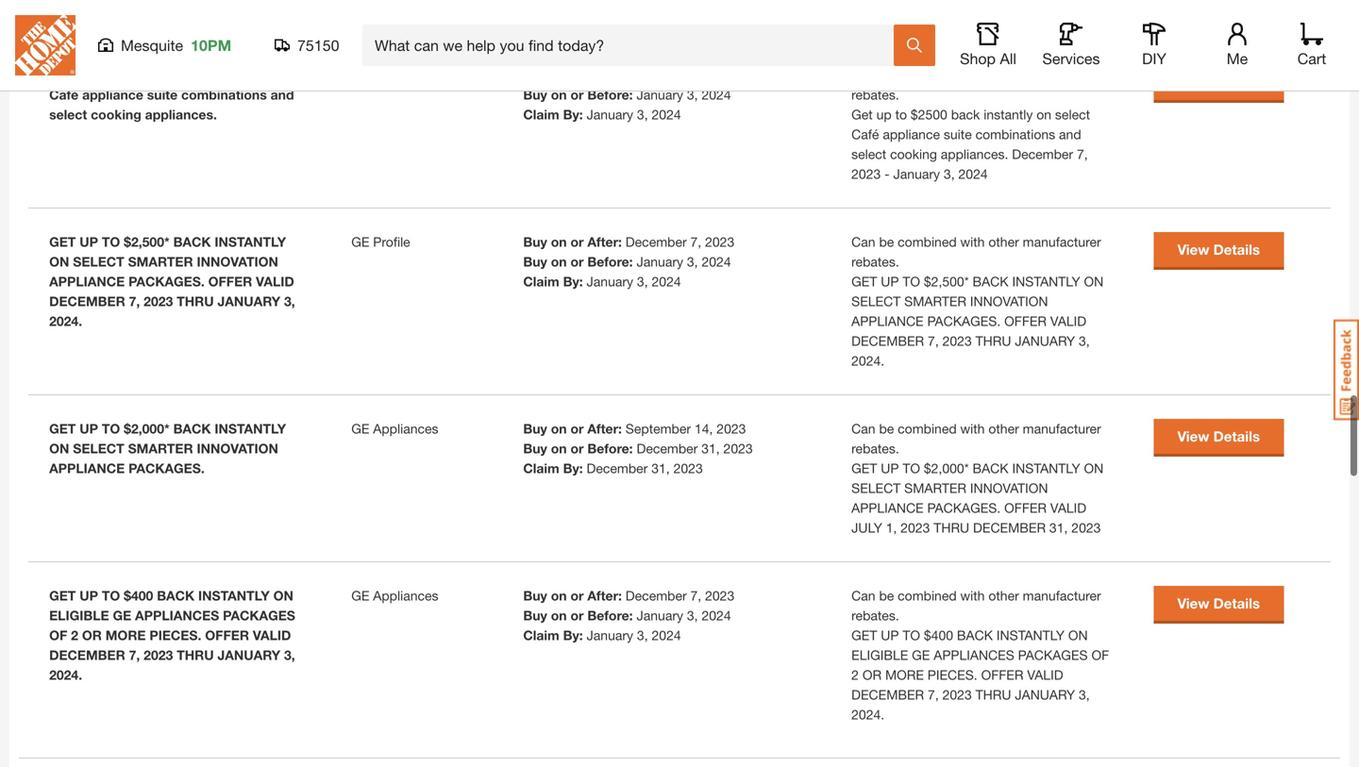 Task type: describe. For each thing, give the bounding box(es) containing it.
diy button
[[1124, 23, 1184, 68]]

to inside can be combined with other manufacturer rebates. get up to $2500 back instantly on select café appliance suite combinations and select cooking appliances. december 7, 2023 - january 3, 2024
[[895, 106, 907, 122]]

buy on or after: december 7, 2023 buy on or before: january 3, 2024 claim by: january 3, 2024 for café
[[523, 67, 734, 122]]

instantly inside get up to $2,000* back instantly on select smarter innovation appliance packages.
[[215, 421, 286, 436]]

on inside can be combined with other manufacturer rebates. get up to $400 back instantly on eligible ge appliances packages of 2 or more pieces. offer valid december 7, 2023 thru january 3, 2024.
[[1068, 627, 1088, 643]]

offer inside can be combined with other manufacturer rebates. get up to $2,500* back instantly on select smarter innovation appliance packages. offer valid december 7, 2023 thru january 3, 2024.
[[1004, 313, 1047, 329]]

2 buy from the top
[[523, 87, 547, 102]]

get up to $2,000* back instantly on select smarter innovation appliance packages.
[[49, 421, 286, 476]]

packages inside get up to $400 back instantly on eligible ge appliances packages of 2 or more pieces. offer valid december 7, 2023 thru january 3, 2024.
[[223, 608, 295, 623]]

back inside get up to $2,000* back instantly on select smarter innovation appliance packages.
[[173, 421, 211, 436]]

7, inside the get up to $2,500* back instantly on select smarter innovation appliance packages. offer valid december 7, 2023 thru january 3, 2024.
[[129, 293, 140, 309]]

other for $2,500*
[[988, 234, 1019, 249]]

pieces. inside can be combined with other manufacturer rebates. get up to $400 back instantly on eligible ge appliances packages of 2 or more pieces. offer valid december 7, 2023 thru january 3, 2024.
[[928, 667, 977, 683]]

6 buy from the top
[[523, 441, 547, 456]]

january inside can be combined with other manufacturer rebates. get up to $400 back instantly on eligible ge appliances packages of 2 or more pieces. offer valid december 7, 2023 thru january 3, 2024.
[[1015, 687, 1075, 702]]

2 inside can be combined with other manufacturer rebates. get up to $400 back instantly on eligible ge appliances packages of 2 or more pieces. offer valid december 7, 2023 thru january 3, 2024.
[[851, 667, 859, 683]]

view details button for can be combined with other manufacturer rebates. get up to $2500 back instantly on select café appliance suite combinations and select cooking appliances. december 7, 2023 - january 3, 2024
[[1154, 65, 1284, 100]]

get up to $2,500* back instantly on select smarter innovation appliance packages. offer valid december 7, 2023 thru january 3, 2024.
[[49, 234, 295, 329]]

ge for get up to $2,000* back instantly on select smarter innovation appliance packages.
[[351, 421, 369, 436]]

buy on or after: december 7, 2023 buy on or before: january 3, 2024 claim by: january 3, 2024 for ge appliances
[[523, 588, 734, 643]]

to inside the get up to $2,500* back instantly on select smarter innovation appliance packages. offer valid december 7, 2023 thru january 3, 2024.
[[102, 234, 120, 249]]

combined for $2500
[[898, 67, 957, 82]]

ge for get up to $2,500* back instantly on select smarter innovation appliance packages. offer valid december 7, 2023 thru january 3, 2024.
[[351, 234, 369, 249]]

on inside get up to $400 back instantly on eligible ge appliances packages of 2 or more pieces. offer valid december 7, 2023 thru january 3, 2024.
[[273, 588, 293, 603]]

claim for get up to $2,000* back instantly on select smarter innovation appliance packages.
[[523, 460, 559, 476]]

appliances inside can be combined with other manufacturer rebates. get up to $400 back instantly on eligible ge appliances packages of 2 or more pieces. offer valid december 7, 2023 thru january 3, 2024.
[[934, 647, 1014, 663]]

can be combined with other manufacturer rebates. get up to $2500 back instantly on select café appliance suite combinations and select cooking appliances. december 7, 2023 - january 3, 2024
[[851, 67, 1101, 181]]

before: for get up to $2,500* back instantly on select smarter innovation appliance packages. offer valid december 7, 2023 thru january 3, 2024.
[[587, 254, 633, 269]]

0 vertical spatial café
[[351, 67, 379, 82]]

before: for get up to $2,000* back instantly on select smarter innovation appliance packages. offer valid july 1, 2023 thru december 31, 2023
[[587, 441, 633, 456]]

10pm
[[191, 36, 231, 54]]

view for can be combined with other manufacturer rebates. get up to $2,500* back instantly on select smarter innovation appliance packages. offer valid december 7, 2023 thru january 3, 2024.
[[1177, 241, 1209, 258]]

cart
[[1297, 50, 1326, 67]]

thru inside get up to $400 back instantly on eligible ge appliances packages of 2 or more pieces. offer valid december 7, 2023 thru january 3, 2024.
[[177, 647, 214, 663]]

offer inside get up to $400 back instantly on eligible ge appliances packages of 2 or more pieces. offer valid december 7, 2023 thru january 3, 2024.
[[205, 627, 249, 643]]

pieces. inside get up to $400 back instantly on eligible ge appliances packages of 2 or more pieces. offer valid december 7, 2023 thru january 3, 2024.
[[149, 627, 201, 643]]

can for can be combined with other manufacturer rebates. get up to $2,500* back instantly on select smarter innovation appliance packages. offer valid december 7, 2023 thru january 3, 2024.
[[851, 234, 875, 249]]

view details button for can be combined with other manufacturer rebates. get up to $400 back instantly on eligible ge appliances packages of 2 or more pieces. offer valid december 7, 2023 thru january 3, 2024.
[[1154, 586, 1284, 621]]

packages inside can be combined with other manufacturer rebates. get up to $400 back instantly on eligible ge appliances packages of 2 or more pieces. offer valid december 7, 2023 thru january 3, 2024.
[[1018, 647, 1088, 663]]

be for can be combined with other manufacturer rebates. get up to $2500 back instantly on select café appliance suite combinations and select cooking appliances. december 7, 2023 - january 3, 2024
[[879, 67, 894, 82]]

profile
[[373, 234, 410, 249]]

2 inside get up to $400 back instantly on eligible ge appliances packages of 2 or more pieces. offer valid december 7, 2023 thru january 3, 2024.
[[71, 627, 78, 643]]

instantly inside the get up to $2,500* back instantly on select smarter innovation appliance packages. offer valid december 7, 2023 thru january 3, 2024.
[[215, 234, 286, 249]]

me button
[[1207, 23, 1267, 68]]

up inside can be combined with other manufacturer rebates. get up to $2,500* back instantly on select smarter innovation appliance packages. offer valid december 7, 2023 thru january 3, 2024.
[[881, 274, 899, 289]]

2023 inside can be combined with other manufacturer rebates. get up to $2,500* back instantly on select smarter innovation appliance packages. offer valid december 7, 2023 thru january 3, 2024.
[[942, 333, 972, 349]]

smarter inside can be combined with other manufacturer rebates. get up to $2,000* back instantly on select smarter innovation appliance packages. offer valid july 1, 2023 thru december 31, 2023
[[904, 480, 966, 496]]

3, inside get up to $400 back instantly on eligible ge appliances packages of 2 or more pieces. offer valid december 7, 2023 thru january 3, 2024.
[[284, 647, 295, 663]]

be for can be combined with other manufacturer rebates. get up to $400 back instantly on eligible ge appliances packages of 2 or more pieces. offer valid december 7, 2023 thru january 3, 2024.
[[879, 588, 894, 603]]

ge inside get up to $400 back instantly on eligible ge appliances packages of 2 or more pieces. offer valid december 7, 2023 thru january 3, 2024.
[[113, 608, 131, 623]]

select inside the get up to $2,500* back instantly on select smarter innovation appliance packages. offer valid december 7, 2023 thru january 3, 2024.
[[73, 254, 124, 269]]

to inside can be combined with other manufacturer rebates. get up to $2,000* back instantly on select smarter innovation appliance packages. offer valid july 1, 2023 thru december 31, 2023
[[903, 460, 920, 476]]

8 or from the top
[[570, 608, 584, 623]]

back inside the get up to $2,500* back instantly on select smarter innovation appliance packages. offer valid december 7, 2023 thru january 3, 2024.
[[173, 234, 211, 249]]

view details for can be combined with other manufacturer rebates. get up to $2,500* back instantly on select smarter innovation appliance packages. offer valid december 7, 2023 thru january 3, 2024.
[[1177, 241, 1260, 258]]

manufacturer for can be combined with other manufacturer rebates. get up to $2,000* back instantly on select smarter innovation appliance packages. offer valid july 1, 2023 thru december 31, 2023
[[1023, 421, 1101, 436]]

with for $2,500*
[[960, 234, 985, 249]]

-
[[884, 166, 890, 181]]

1 horizontal spatial 31,
[[701, 441, 720, 456]]

or inside can be combined with other manufacturer rebates. get up to $400 back instantly on eligible ge appliances packages of 2 or more pieces. offer valid december 7, 2023 thru january 3, 2024.
[[862, 667, 882, 683]]

up inside the get up to $2,500* back instantly on select smarter innovation appliance packages. offer valid december 7, 2023 thru january 3, 2024.
[[79, 234, 98, 249]]

details for can be combined with other manufacturer rebates. get up to $2,500* back instantly on select smarter innovation appliance packages. offer valid december 7, 2023 thru january 3, 2024.
[[1213, 241, 1260, 258]]

select down the home depot logo
[[49, 106, 87, 122]]

packages. inside the get up to $2,500* back instantly on select smarter innovation appliance packages. offer valid december 7, 2023 thru january 3, 2024.
[[128, 274, 205, 289]]

after: for can be combined with other manufacturer rebates. get up to $2,500* back instantly on select smarter innovation appliance packages. offer valid december 7, 2023 thru january 3, 2024.
[[587, 234, 622, 249]]

appliances. inside can be combined with other manufacturer rebates. get up to $2500 back instantly on select café appliance suite combinations and select cooking appliances. december 7, 2023 - january 3, 2024
[[941, 146, 1008, 162]]

by: for get up to $2,500* back instantly on select smarter innovation appliance packages. offer valid december 7, 2023 thru january 3, 2024.
[[563, 274, 583, 289]]

back inside get up to $400 back instantly on eligible ge appliances packages of 2 or more pieces. offer valid december 7, 2023 thru january 3, 2024.
[[157, 588, 195, 603]]

view details button for can be combined with other manufacturer rebates. get up to $2,000* back instantly on select smarter innovation appliance packages. offer valid july 1, 2023 thru december 31, 2023
[[1154, 419, 1284, 454]]

instantly inside can be combined with other manufacturer rebates. get up to $400 back instantly on eligible ge appliances packages of 2 or more pieces. offer valid december 7, 2023 thru january 3, 2024.
[[997, 627, 1065, 643]]

shop all button
[[958, 23, 1018, 68]]

innovation inside the get up to $2,500* back instantly on select smarter innovation appliance packages. offer valid december 7, 2023 thru january 3, 2024.
[[197, 254, 278, 269]]

suite inside get up to $2500 back instantly on select café appliance suite combinations and select cooking appliances.
[[147, 87, 178, 102]]

$400 inside get up to $400 back instantly on eligible ge appliances packages of 2 or more pieces. offer valid december 7, 2023 thru january 3, 2024.
[[124, 588, 153, 603]]

8 buy from the top
[[523, 608, 547, 623]]

after: for can be combined with other manufacturer rebates. get up to $400 back instantly on eligible ge appliances packages of 2 or more pieces. offer valid december 7, 2023 thru january 3, 2024.
[[587, 588, 622, 603]]

ge appliances for get up to $2,000* back instantly on select smarter innovation appliance packages.
[[351, 421, 438, 436]]

cooking inside can be combined with other manufacturer rebates. get up to $2500 back instantly on select café appliance suite combinations and select cooking appliances. december 7, 2023 - january 3, 2024
[[890, 146, 937, 162]]

3, inside can be combined with other manufacturer rebates. get up to $2500 back instantly on select café appliance suite combinations and select cooking appliances. december 7, 2023 - january 3, 2024
[[944, 166, 955, 181]]

details for can be combined with other manufacturer rebates. get up to $2,000* back instantly on select smarter innovation appliance packages. offer valid july 1, 2023 thru december 31, 2023
[[1213, 428, 1260, 445]]

with for $400
[[960, 588, 985, 603]]

appliances for get up to $2,000* back instantly on select smarter innovation appliance packages.
[[373, 421, 438, 436]]

6 or from the top
[[570, 441, 584, 456]]

claim for get up to $2500 back instantly on select café appliance suite combinations and select cooking appliances.
[[523, 106, 559, 122]]

can for can be combined with other manufacturer rebates. get up to $400 back instantly on eligible ge appliances packages of 2 or more pieces. offer valid december 7, 2023 thru january 3, 2024.
[[851, 588, 875, 603]]

of inside can be combined with other manufacturer rebates. get up to $400 back instantly on eligible ge appliances packages of 2 or more pieces. offer valid december 7, 2023 thru january 3, 2024.
[[1091, 647, 1109, 663]]

31, inside can be combined with other manufacturer rebates. get up to $2,000* back instantly on select smarter innovation appliance packages. offer valid july 1, 2023 thru december 31, 2023
[[1049, 520, 1068, 535]]

packages. inside can be combined with other manufacturer rebates. get up to $2,000* back instantly on select smarter innovation appliance packages. offer valid july 1, 2023 thru december 31, 2023
[[927, 500, 1001, 516]]

$400 inside can be combined with other manufacturer rebates. get up to $400 back instantly on eligible ge appliances packages of 2 or more pieces. offer valid december 7, 2023 thru january 3, 2024.
[[924, 627, 953, 643]]

on inside get up to $2,000* back instantly on select smarter innovation appliance packages.
[[49, 441, 69, 456]]

on inside can be combined with other manufacturer rebates. get up to $2,000* back instantly on select smarter innovation appliance packages. offer valid july 1, 2023 thru december 31, 2023
[[1084, 460, 1104, 476]]

before: for get up to $400 back instantly on eligible ge appliances packages of 2 or more pieces. offer valid december 7, 2023 thru january 3, 2024.
[[587, 608, 633, 623]]

7, inside can be combined with other manufacturer rebates. get up to $400 back instantly on eligible ge appliances packages of 2 or more pieces. offer valid december 7, 2023 thru january 3, 2024.
[[928, 687, 939, 702]]

claim for get up to $2,500* back instantly on select smarter innovation appliance packages. offer valid december 7, 2023 thru january 3, 2024.
[[523, 274, 559, 289]]

get inside can be combined with other manufacturer rebates. get up to $400 back instantly on eligible ge appliances packages of 2 or more pieces. offer valid december 7, 2023 thru january 3, 2024.
[[851, 627, 877, 643]]

suite inside can be combined with other manufacturer rebates. get up to $2500 back instantly on select café appliance suite combinations and select cooking appliances. december 7, 2023 - january 3, 2024
[[944, 126, 972, 142]]

75150 button
[[275, 36, 340, 55]]

on inside get up to $2500 back instantly on select café appliance suite combinations and select cooking appliances.
[[243, 67, 259, 82]]

view details button for can be combined with other manufacturer rebates. get up to $2,500* back instantly on select smarter innovation appliance packages. offer valid december 7, 2023 thru january 3, 2024.
[[1154, 232, 1284, 267]]

appliance inside can be combined with other manufacturer rebates. get up to $2,500* back instantly on select smarter innovation appliance packages. offer valid december 7, 2023 thru january 3, 2024.
[[851, 313, 924, 329]]

view for can be combined with other manufacturer rebates. get up to $2500 back instantly on select café appliance suite combinations and select cooking appliances. december 7, 2023 - january 3, 2024
[[1177, 74, 1209, 91]]

rebates. for get up to $2,500* back instantly on select smarter innovation appliance packages. offer valid december 7, 2023 thru january 3, 2024.
[[851, 254, 899, 269]]

valid inside the get up to $2,500* back instantly on select smarter innovation appliance packages. offer valid december 7, 2023 thru january 3, 2024.
[[256, 274, 294, 289]]

to inside get up to $400 back instantly on eligible ge appliances packages of 2 or more pieces. offer valid december 7, 2023 thru january 3, 2024.
[[102, 588, 120, 603]]

rebates. for get up to $2,000* back instantly on select smarter innovation appliance packages. offer valid july 1, 2023 thru december 31, 2023
[[851, 441, 899, 456]]

shop all
[[960, 50, 1016, 67]]

2 or from the top
[[570, 87, 584, 102]]

1 vertical spatial 31,
[[651, 460, 670, 476]]

january inside the get up to $2,500* back instantly on select smarter innovation appliance packages. offer valid december 7, 2023 thru january 3, 2024.
[[218, 293, 280, 309]]

smarter inside the get up to $2,500* back instantly on select smarter innovation appliance packages. offer valid december 7, 2023 thru january 3, 2024.
[[128, 254, 193, 269]]

thru inside can be combined with other manufacturer rebates. get up to $2,000* back instantly on select smarter innovation appliance packages. offer valid july 1, 2023 thru december 31, 2023
[[934, 520, 969, 535]]

appliances. inside get up to $2500 back instantly on select café appliance suite combinations and select cooking appliances.
[[145, 106, 217, 122]]

july
[[851, 520, 882, 535]]

7 or from the top
[[570, 588, 584, 603]]

3, inside the get up to $2,500* back instantly on select smarter innovation appliance packages. offer valid december 7, 2023 thru january 3, 2024.
[[284, 293, 295, 309]]

all
[[1000, 50, 1016, 67]]

What can we help you find today? search field
[[375, 25, 893, 65]]

2023 inside can be combined with other manufacturer rebates. get up to $400 back instantly on eligible ge appliances packages of 2 or more pieces. offer valid december 7, 2023 thru january 3, 2024.
[[942, 687, 972, 702]]

manufacturer for can be combined with other manufacturer rebates. get up to $2,500* back instantly on select smarter innovation appliance packages. offer valid december 7, 2023 thru january 3, 2024.
[[1023, 234, 1101, 249]]

$2500 inside get up to $2500 back instantly on select café appliance suite combinations and select cooking appliances.
[[111, 67, 148, 82]]

diy
[[1142, 50, 1166, 67]]

other for $400
[[988, 588, 1019, 603]]

valid inside can be combined with other manufacturer rebates. get up to $400 back instantly on eligible ge appliances packages of 2 or more pieces. offer valid december 7, 2023 thru january 3, 2024.
[[1027, 667, 1063, 683]]

instantly inside can be combined with other manufacturer rebates. get up to $2,000* back instantly on select smarter innovation appliance packages. offer valid july 1, 2023 thru december 31, 2023
[[1012, 460, 1080, 476]]

combined for $2,000*
[[898, 421, 957, 436]]

december inside the get up to $2,500* back instantly on select smarter innovation appliance packages. offer valid december 7, 2023 thru january 3, 2024.
[[49, 293, 125, 309]]

by: for get up to $2500 back instantly on select café appliance suite combinations and select cooking appliances. december 7, 2023 - january 3, 2024
[[563, 106, 583, 122]]

the home depot logo image
[[15, 15, 76, 76]]

offer inside can be combined with other manufacturer rebates. get up to $2,000* back instantly on select smarter innovation appliance packages. offer valid july 1, 2023 thru december 31, 2023
[[1004, 500, 1047, 516]]

5 or from the top
[[570, 421, 584, 436]]

2024. inside the get up to $2,500* back instantly on select smarter innovation appliance packages. offer valid december 7, 2023 thru january 3, 2024.
[[49, 313, 82, 329]]

innovation inside get up to $2,000* back instantly on select smarter innovation appliance packages.
[[197, 441, 278, 456]]

offer inside can be combined with other manufacturer rebates. get up to $400 back instantly on eligible ge appliances packages of 2 or more pieces. offer valid december 7, 2023 thru january 3, 2024.
[[981, 667, 1023, 683]]

back inside get up to $2500 back instantly on select café appliance suite combinations and select cooking appliances.
[[151, 67, 182, 82]]

instantly inside can be combined with other manufacturer rebates. get up to $2,500* back instantly on select smarter innovation appliance packages. offer valid december 7, 2023 thru january 3, 2024.
[[1012, 274, 1080, 289]]

to inside get up to $2500 back instantly on select café appliance suite combinations and select cooking appliances.
[[95, 67, 107, 82]]

3 or from the top
[[570, 234, 584, 249]]

get inside the get up to $2,500* back instantly on select smarter innovation appliance packages. offer valid december 7, 2023 thru january 3, 2024.
[[49, 234, 76, 249]]



Task type: vqa. For each thing, say whether or not it's contained in the screenshot.


Task type: locate. For each thing, give the bounding box(es) containing it.
with
[[960, 67, 985, 82], [960, 234, 985, 249], [960, 421, 985, 436], [960, 588, 985, 603]]

0 vertical spatial of
[[49, 627, 67, 643]]

cooking
[[91, 106, 141, 122], [890, 146, 937, 162]]

1 vertical spatial back
[[951, 106, 980, 122]]

suite
[[147, 87, 178, 102], [944, 126, 972, 142]]

december inside can be combined with other manufacturer rebates. get up to $2,000* back instantly on select smarter innovation appliance packages. offer valid july 1, 2023 thru december 31, 2023
[[973, 520, 1046, 535]]

3 rebates. from the top
[[851, 441, 899, 456]]

combined for $400
[[898, 588, 957, 603]]

3 view details button from the top
[[1154, 419, 1284, 454]]

combinations inside can be combined with other manufacturer rebates. get up to $2500 back instantly on select café appliance suite combinations and select cooking appliances. december 7, 2023 - january 3, 2024
[[975, 126, 1055, 142]]

can inside can be combined with other manufacturer rebates. get up to $400 back instantly on eligible ge appliances packages of 2 or more pieces. offer valid december 7, 2023 thru january 3, 2024.
[[851, 588, 875, 603]]

combined inside can be combined with other manufacturer rebates. get up to $2500 back instantly on select café appliance suite combinations and select cooking appliances. december 7, 2023 - january 3, 2024
[[898, 67, 957, 82]]

view details
[[1177, 74, 1260, 91], [1177, 241, 1260, 258], [1177, 428, 1260, 445], [1177, 595, 1260, 612]]

1 rebates. from the top
[[851, 87, 899, 102]]

3,
[[687, 87, 698, 102], [637, 106, 648, 122], [944, 166, 955, 181], [687, 254, 698, 269], [637, 274, 648, 289], [284, 293, 295, 309], [1079, 333, 1090, 349], [687, 608, 698, 623], [637, 627, 648, 643], [284, 647, 295, 663], [1079, 687, 1090, 702]]

packages. inside can be combined with other manufacturer rebates. get up to $2,500* back instantly on select smarter innovation appliance packages. offer valid december 7, 2023 thru january 3, 2024.
[[927, 313, 1001, 329]]

0 horizontal spatial $2,500*
[[124, 234, 170, 249]]

instantly
[[186, 67, 239, 82], [984, 106, 1033, 122]]

details for can be combined with other manufacturer rebates. get up to $2500 back instantly on select café appliance suite combinations and select cooking appliances. december 7, 2023 - january 3, 2024
[[1213, 74, 1260, 91]]

appliances.
[[145, 106, 217, 122], [941, 146, 1008, 162]]

get inside can be combined with other manufacturer rebates. get up to $2,500* back instantly on select smarter innovation appliance packages. offer valid december 7, 2023 thru january 3, 2024.
[[851, 274, 877, 289]]

back
[[173, 234, 211, 249], [973, 274, 1009, 289], [173, 421, 211, 436], [973, 460, 1009, 476], [157, 588, 195, 603], [957, 627, 993, 643]]

$2,000* inside get up to $2,000* back instantly on select smarter innovation appliance packages.
[[124, 421, 170, 436]]

1 horizontal spatial of
[[1091, 647, 1109, 663]]

up inside can be combined with other manufacturer rebates. get up to $2,000* back instantly on select smarter innovation appliance packages. offer valid july 1, 2023 thru december 31, 2023
[[881, 460, 899, 476]]

can for can be combined with other manufacturer rebates. get up to $2500 back instantly on select café appliance suite combinations and select cooking appliances. december 7, 2023 - january 3, 2024
[[851, 67, 875, 82]]

2024
[[702, 87, 731, 102], [652, 106, 681, 122], [958, 166, 988, 181], [702, 254, 731, 269], [652, 274, 681, 289], [702, 608, 731, 623], [652, 627, 681, 643]]

$2,500*
[[124, 234, 170, 249], [924, 274, 969, 289]]

pieces.
[[149, 627, 201, 643], [928, 667, 977, 683]]

rebates.
[[851, 87, 899, 102], [851, 254, 899, 269], [851, 441, 899, 456], [851, 608, 899, 623]]

1 horizontal spatial to
[[895, 106, 907, 122]]

0 vertical spatial 31,
[[701, 441, 720, 456]]

combinations inside get up to $2500 back instantly on select café appliance suite combinations and select cooking appliances.
[[181, 87, 267, 102]]

rebates. for get up to $2500 back instantly on select café appliance suite combinations and select cooking appliances. december 7, 2023 - january 3, 2024
[[851, 87, 899, 102]]

1 vertical spatial of
[[1091, 647, 1109, 663]]

smarter
[[128, 254, 193, 269], [904, 293, 966, 309], [128, 441, 193, 456], [904, 480, 966, 496]]

valid inside get up to $400 back instantly on eligible ge appliances packages of 2 or more pieces. offer valid december 7, 2023 thru january 3, 2024.
[[253, 627, 291, 643]]

innovation inside can be combined with other manufacturer rebates. get up to $2,000* back instantly on select smarter innovation appliance packages. offer valid july 1, 2023 thru december 31, 2023
[[970, 480, 1048, 496]]

january
[[637, 87, 683, 102], [587, 106, 633, 122], [893, 166, 940, 181], [637, 254, 683, 269], [587, 274, 633, 289], [637, 608, 683, 623], [587, 627, 633, 643]]

and
[[271, 87, 294, 102], [1059, 126, 1081, 142]]

3 by: from the top
[[563, 460, 583, 476]]

$2500
[[111, 67, 148, 82], [911, 106, 947, 122]]

appliances
[[373, 421, 438, 436], [373, 588, 438, 603]]

$2,000*
[[124, 421, 170, 436], [924, 460, 969, 476]]

other inside can be combined with other manufacturer rebates. get up to $2,500* back instantly on select smarter innovation appliance packages. offer valid december 7, 2023 thru january 3, 2024.
[[988, 234, 1019, 249]]

2 can from the top
[[851, 234, 875, 249]]

1 horizontal spatial $2,500*
[[924, 274, 969, 289]]

2024. inside can be combined with other manufacturer rebates. get up to $2,500* back instantly on select smarter innovation appliance packages. offer valid december 7, 2023 thru january 3, 2024.
[[851, 353, 884, 368]]

0 horizontal spatial café
[[49, 87, 79, 102]]

get up to $2500 back instantly on select café appliance suite combinations and select cooking appliances.
[[49, 67, 300, 122]]

2 appliances from the top
[[373, 588, 438, 603]]

offer
[[208, 274, 252, 289], [1004, 313, 1047, 329], [1004, 500, 1047, 516], [205, 627, 249, 643], [981, 667, 1023, 683]]

7,
[[690, 67, 701, 82], [1077, 146, 1088, 162], [690, 234, 701, 249], [129, 293, 140, 309], [928, 333, 939, 349], [690, 588, 701, 603], [129, 647, 140, 663], [928, 687, 939, 702]]

1 horizontal spatial back
[[951, 106, 980, 122]]

3 be from the top
[[879, 421, 894, 436]]

can be combined with other manufacturer rebates. get up to $2,000* back instantly on select smarter innovation appliance packages. offer valid july 1, 2023 thru december 31, 2023
[[851, 421, 1104, 535]]

can be combined with other manufacturer rebates. get up to $2,500* back instantly on select smarter innovation appliance packages. offer valid december 7, 2023 thru january 3, 2024.
[[851, 234, 1104, 368]]

with for $2,000*
[[960, 421, 985, 436]]

manufacturer
[[1023, 67, 1101, 82], [1023, 234, 1101, 249], [1023, 421, 1101, 436], [1023, 588, 1101, 603]]

1 vertical spatial $400
[[924, 627, 953, 643]]

instantly
[[215, 234, 286, 249], [1012, 274, 1080, 289], [215, 421, 286, 436], [1012, 460, 1080, 476], [198, 588, 270, 603], [997, 627, 1065, 643]]

2 combined from the top
[[898, 234, 957, 249]]

café inside get up to $2500 back instantly on select café appliance suite combinations and select cooking appliances.
[[49, 87, 79, 102]]

$2500 inside can be combined with other manufacturer rebates. get up to $2500 back instantly on select café appliance suite combinations and select cooking appliances. december 7, 2023 - january 3, 2024
[[911, 106, 947, 122]]

ge for get up to $400 back instantly on eligible ge appliances packages of 2 or more pieces. offer valid december 7, 2023 thru january 3, 2024.
[[351, 588, 369, 603]]

2 ge appliances from the top
[[351, 588, 438, 603]]

2 before: from the top
[[587, 254, 633, 269]]

1 horizontal spatial get
[[851, 106, 873, 122]]

manufacturer inside can be combined with other manufacturer rebates. get up to $400 back instantly on eligible ge appliances packages of 2 or more pieces. offer valid december 7, 2023 thru january 3, 2024.
[[1023, 588, 1101, 603]]

0 vertical spatial cooking
[[91, 106, 141, 122]]

more
[[105, 627, 146, 643], [885, 667, 924, 683]]

2 be from the top
[[879, 234, 894, 249]]

be
[[879, 67, 894, 82], [879, 234, 894, 249], [879, 421, 894, 436], [879, 588, 894, 603]]

back down shop
[[951, 106, 980, 122]]

1 ge appliances from the top
[[351, 421, 438, 436]]

select up -
[[851, 146, 886, 162]]

4 be from the top
[[879, 588, 894, 603]]

smarter inside can be combined with other manufacturer rebates. get up to $2,500* back instantly on select smarter innovation appliance packages. offer valid december 7, 2023 thru january 3, 2024.
[[904, 293, 966, 309]]

0 horizontal spatial appliances
[[135, 608, 219, 623]]

1 horizontal spatial suite
[[944, 126, 972, 142]]

1 by: from the top
[[563, 106, 583, 122]]

1 vertical spatial pieces.
[[928, 667, 977, 683]]

4 details from the top
[[1213, 595, 1260, 612]]

0 vertical spatial pieces.
[[149, 627, 201, 643]]

2 claim from the top
[[523, 274, 559, 289]]

can inside can be combined with other manufacturer rebates. get up to $2,500* back instantly on select smarter innovation appliance packages. offer valid december 7, 2023 thru january 3, 2024.
[[851, 234, 875, 249]]

0 horizontal spatial 31,
[[651, 460, 670, 476]]

0 horizontal spatial back
[[151, 67, 182, 82]]

appliances for get up to $400 back instantly on eligible ge appliances packages of 2 or more pieces. offer valid december 7, 2023 thru january 3, 2024.
[[373, 588, 438, 603]]

0 vertical spatial $400
[[124, 588, 153, 603]]

and down 75150 button
[[271, 87, 294, 102]]

to
[[95, 67, 107, 82], [895, 106, 907, 122]]

combined
[[898, 67, 957, 82], [898, 234, 957, 249], [898, 421, 957, 436], [898, 588, 957, 603]]

0 horizontal spatial $2500
[[111, 67, 148, 82]]

0 vertical spatial eligible
[[49, 608, 109, 623]]

2 view from the top
[[1177, 241, 1209, 258]]

75150
[[297, 36, 339, 54]]

1 horizontal spatial appliances
[[934, 647, 1014, 663]]

3 buy on or after: december 7, 2023 buy on or before: january 3, 2024 claim by: january 3, 2024 from the top
[[523, 588, 734, 643]]

2 buy on or after: december 7, 2023 buy on or before: january 3, 2024 claim by: january 3, 2024 from the top
[[523, 234, 734, 289]]

4 view details from the top
[[1177, 595, 1260, 612]]

1 vertical spatial $2,000*
[[924, 460, 969, 476]]

7, inside get up to $400 back instantly on eligible ge appliances packages of 2 or more pieces. offer valid december 7, 2023 thru january 3, 2024.
[[129, 647, 140, 663]]

1 horizontal spatial up
[[876, 106, 892, 122]]

rebates. up -
[[851, 87, 899, 102]]

2024 inside can be combined with other manufacturer rebates. get up to $2500 back instantly on select café appliance suite combinations and select cooking appliances. december 7, 2023 - january 3, 2024
[[958, 166, 988, 181]]

on
[[49, 254, 69, 269], [1084, 274, 1104, 289], [49, 441, 69, 456], [1084, 460, 1104, 476], [273, 588, 293, 603], [1068, 627, 1088, 643]]

me
[[1227, 50, 1248, 67]]

get
[[49, 234, 76, 249], [851, 274, 877, 289], [49, 421, 76, 436], [851, 460, 877, 476], [49, 588, 76, 603], [851, 627, 877, 643]]

get up to $400 back instantly on eligible ge appliances packages of 2 or more pieces. offer valid december 7, 2023 thru january 3, 2024.
[[49, 588, 295, 683]]

view details for can be combined with other manufacturer rebates. get up to $2,000* back instantly on select smarter innovation appliance packages. offer valid july 1, 2023 thru december 31, 2023
[[1177, 428, 1260, 445]]

packages. inside get up to $2,000* back instantly on select smarter innovation appliance packages.
[[128, 460, 205, 476]]

feedback link image
[[1334, 319, 1359, 421]]

0 horizontal spatial or
[[82, 627, 102, 643]]

appliances
[[135, 608, 219, 623], [934, 647, 1014, 663]]

or
[[82, 627, 102, 643], [862, 667, 882, 683]]

café inside can be combined with other manufacturer rebates. get up to $2500 back instantly on select café appliance suite combinations and select cooking appliances. december 7, 2023 - january 3, 2024
[[851, 126, 879, 142]]

thru inside can be combined with other manufacturer rebates. get up to $400 back instantly on eligible ge appliances packages of 2 or more pieces. offer valid december 7, 2023 thru january 3, 2024.
[[976, 687, 1011, 702]]

1 vertical spatial $2,500*
[[924, 274, 969, 289]]

2 view details from the top
[[1177, 241, 1260, 258]]

0 vertical spatial and
[[271, 87, 294, 102]]

combinations down 10pm
[[181, 87, 267, 102]]

5 buy from the top
[[523, 421, 547, 436]]

2024.
[[49, 313, 82, 329], [851, 353, 884, 368], [49, 667, 82, 683], [851, 707, 884, 722]]

1 view details from the top
[[1177, 74, 1260, 91]]

0 vertical spatial back
[[151, 67, 182, 82]]

can be combined with other manufacturer rebates. get up to $400 back instantly on eligible ge appliances packages of 2 or more pieces. offer valid december 7, 2023 thru january 3, 2024.
[[851, 588, 1109, 722]]

0 horizontal spatial up
[[75, 67, 91, 82]]

4 buy from the top
[[523, 254, 547, 269]]

cart link
[[1291, 23, 1333, 68]]

combined for $2,500*
[[898, 234, 957, 249]]

december inside can be combined with other manufacturer rebates. get up to $2500 back instantly on select café appliance suite combinations and select cooking appliances. december 7, 2023 - january 3, 2024
[[1012, 146, 1073, 162]]

0 vertical spatial suite
[[147, 87, 178, 102]]

$400
[[124, 588, 153, 603], [924, 627, 953, 643]]

up inside can be combined with other manufacturer rebates. get up to $400 back instantly on eligible ge appliances packages of 2 or more pieces. offer valid december 7, 2023 thru january 3, 2024.
[[881, 627, 899, 643]]

0 vertical spatial 2
[[71, 627, 78, 643]]

back
[[151, 67, 182, 82], [951, 106, 980, 122]]

valid inside can be combined with other manufacturer rebates. get up to $2,000* back instantly on select smarter innovation appliance packages. offer valid july 1, 2023 thru december 31, 2023
[[1050, 500, 1086, 516]]

0 horizontal spatial 2
[[71, 627, 78, 643]]

1 vertical spatial instantly
[[984, 106, 1033, 122]]

2 vertical spatial café
[[851, 126, 879, 142]]

before: for get up to $2500 back instantly on select café appliance suite combinations and select cooking appliances. december 7, 2023 - january 3, 2024
[[587, 87, 633, 102]]

0 vertical spatial appliances
[[135, 608, 219, 623]]

appliance inside get up to $2,000* back instantly on select smarter innovation appliance packages.
[[49, 460, 125, 476]]

café
[[351, 67, 379, 82], [49, 87, 79, 102], [851, 126, 879, 142]]

appliance inside can be combined with other manufacturer rebates. get up to $2,000* back instantly on select smarter innovation appliance packages. offer valid july 1, 2023 thru december 31, 2023
[[851, 500, 924, 516]]

1 horizontal spatial cooking
[[890, 146, 937, 162]]

1 vertical spatial $2500
[[911, 106, 947, 122]]

1 with from the top
[[960, 67, 985, 82]]

2023 inside get up to $400 back instantly on eligible ge appliances packages of 2 or more pieces. offer valid december 7, 2023 thru january 3, 2024.
[[144, 647, 173, 663]]

1 horizontal spatial instantly
[[984, 106, 1033, 122]]

after: for can be combined with other manufacturer rebates. get up to $2500 back instantly on select café appliance suite combinations and select cooking appliances. december 7, 2023 - january 3, 2024
[[587, 67, 622, 82]]

view details button
[[1154, 65, 1284, 100], [1154, 232, 1284, 267], [1154, 419, 1284, 454], [1154, 586, 1284, 621]]

mesquite
[[121, 36, 183, 54]]

appliance down the mesquite in the left top of the page
[[82, 87, 143, 102]]

suite down the mesquite in the left top of the page
[[147, 87, 178, 102]]

eligible
[[49, 608, 109, 623], [851, 647, 908, 663]]

and down services
[[1059, 126, 1081, 142]]

0 vertical spatial ge appliances
[[351, 421, 438, 436]]

september
[[626, 421, 691, 436]]

2 other from the top
[[988, 234, 1019, 249]]

1 appliances from the top
[[373, 421, 438, 436]]

view for can be combined with other manufacturer rebates. get up to $2,000* back instantly on select smarter innovation appliance packages. offer valid july 1, 2023 thru december 31, 2023
[[1177, 428, 1209, 445]]

buy on or after: december 7, 2023 buy on or before: january 3, 2024 claim by: january 3, 2024 for ge profile
[[523, 234, 734, 289]]

up inside get up to $2500 back instantly on select café appliance suite combinations and select cooking appliances.
[[75, 67, 91, 82]]

can inside can be combined with other manufacturer rebates. get up to $2,000* back instantly on select smarter innovation appliance packages. offer valid july 1, 2023 thru december 31, 2023
[[851, 421, 875, 436]]

1 buy from the top
[[523, 67, 547, 82]]

1 horizontal spatial 2
[[851, 667, 859, 683]]

mesquite 10pm
[[121, 36, 231, 54]]

get
[[49, 67, 71, 82], [851, 106, 873, 122]]

3, inside can be combined with other manufacturer rebates. get up to $2,500* back instantly on select smarter innovation appliance packages. offer valid december 7, 2023 thru january 3, 2024.
[[1079, 333, 1090, 349]]

rebates. inside can be combined with other manufacturer rebates. get up to $2500 back instantly on select café appliance suite combinations and select cooking appliances. december 7, 2023 - january 3, 2024
[[851, 87, 899, 102]]

1 vertical spatial café
[[49, 87, 79, 102]]

1 vertical spatial suite
[[944, 126, 972, 142]]

$2,500* inside the get up to $2,500* back instantly on select smarter innovation appliance packages. offer valid december 7, 2023 thru january 3, 2024.
[[124, 234, 170, 249]]

1 before: from the top
[[587, 87, 633, 102]]

ge
[[351, 234, 369, 249], [351, 421, 369, 436], [351, 588, 369, 603], [113, 608, 131, 623], [912, 647, 930, 663]]

1 or from the top
[[570, 67, 584, 82]]

on inside the get up to $2,500* back instantly on select smarter innovation appliance packages. offer valid december 7, 2023 thru january 3, 2024.
[[49, 254, 69, 269]]

2
[[71, 627, 78, 643], [851, 667, 859, 683]]

1 horizontal spatial $2500
[[911, 106, 947, 122]]

0 vertical spatial appliances.
[[145, 106, 217, 122]]

january inside can be combined with other manufacturer rebates. get up to $2,500* back instantly on select smarter innovation appliance packages. offer valid december 7, 2023 thru january 3, 2024.
[[1015, 333, 1075, 349]]

select
[[263, 67, 300, 82], [49, 106, 87, 122], [1055, 106, 1090, 122], [851, 146, 886, 162]]

3 can from the top
[[851, 421, 875, 436]]

0 vertical spatial to
[[95, 67, 107, 82]]

more inside get up to $400 back instantly on eligible ge appliances packages of 2 or more pieces. offer valid december 7, 2023 thru january 3, 2024.
[[105, 627, 146, 643]]

1 buy on or after: december 7, 2023 buy on or before: january 3, 2024 claim by: january 3, 2024 from the top
[[523, 67, 734, 122]]

2023
[[705, 67, 734, 82], [851, 166, 881, 181], [705, 234, 734, 249], [144, 293, 173, 309], [942, 333, 972, 349], [717, 421, 746, 436], [723, 441, 753, 456], [673, 460, 703, 476], [901, 520, 930, 535], [1071, 520, 1101, 535], [705, 588, 734, 603], [144, 647, 173, 663], [942, 687, 972, 702]]

get inside can be combined with other manufacturer rebates. get up to $2,000* back instantly on select smarter innovation appliance packages. offer valid july 1, 2023 thru december 31, 2023
[[851, 460, 877, 476]]

2 details from the top
[[1213, 241, 1260, 258]]

1 be from the top
[[879, 67, 894, 82]]

3 manufacturer from the top
[[1023, 421, 1101, 436]]

on
[[243, 67, 259, 82], [551, 67, 567, 82], [551, 87, 567, 102], [1036, 106, 1051, 122], [551, 234, 567, 249], [551, 254, 567, 269], [551, 421, 567, 436], [551, 441, 567, 456], [551, 588, 567, 603], [551, 608, 567, 623]]

4 rebates. from the top
[[851, 608, 899, 623]]

more inside can be combined with other manufacturer rebates. get up to $400 back instantly on eligible ge appliances packages of 2 or more pieces. offer valid december 7, 2023 thru january 3, 2024.
[[885, 667, 924, 683]]

january
[[218, 293, 280, 309], [1015, 333, 1075, 349], [218, 647, 280, 663], [1015, 687, 1075, 702]]

buy on or after: september 14, 2023 buy on or before: december 31, 2023 claim by: december 31, 2023
[[523, 421, 753, 476]]

instantly down all
[[984, 106, 1033, 122]]

other
[[988, 67, 1019, 82], [988, 234, 1019, 249], [988, 421, 1019, 436], [988, 588, 1019, 603]]

and inside can be combined with other manufacturer rebates. get up to $2500 back instantly on select café appliance suite combinations and select cooking appliances. december 7, 2023 - january 3, 2024
[[1059, 126, 1081, 142]]

shop
[[960, 50, 996, 67]]

valid inside can be combined with other manufacturer rebates. get up to $2,500* back instantly on select smarter innovation appliance packages. offer valid december 7, 2023 thru january 3, 2024.
[[1050, 313, 1086, 329]]

select down services
[[1055, 106, 1090, 122]]

1 vertical spatial up
[[876, 106, 892, 122]]

be for can be combined with other manufacturer rebates. get up to $2,500* back instantly on select smarter innovation appliance packages. offer valid december 7, 2023 thru january 3, 2024.
[[879, 234, 894, 249]]

by:
[[563, 106, 583, 122], [563, 274, 583, 289], [563, 460, 583, 476], [563, 627, 583, 643]]

after: inside buy on or after: september 14, 2023 buy on or before: december 31, 2023 claim by: december 31, 2023
[[587, 421, 622, 436]]

0 horizontal spatial appliance
[[82, 87, 143, 102]]

appliance
[[82, 87, 143, 102], [883, 126, 940, 142]]

by: for get up to $2,000* back instantly on select smarter innovation appliance packages. offer valid july 1, 2023 thru december 31, 2023
[[563, 460, 583, 476]]

$2,500* inside can be combined with other manufacturer rebates. get up to $2,500* back instantly on select smarter innovation appliance packages. offer valid december 7, 2023 thru january 3, 2024.
[[924, 274, 969, 289]]

combined inside can be combined with other manufacturer rebates. get up to $400 back instantly on eligible ge appliances packages of 2 or more pieces. offer valid december 7, 2023 thru january 3, 2024.
[[898, 588, 957, 603]]

appliance
[[49, 274, 125, 289], [851, 313, 924, 329], [49, 460, 125, 476], [851, 500, 924, 516]]

0 vertical spatial instantly
[[186, 67, 239, 82]]

instantly inside get up to $400 back instantly on eligible ge appliances packages of 2 or more pieces. offer valid december 7, 2023 thru january 3, 2024.
[[198, 588, 270, 603]]

1 horizontal spatial café
[[351, 67, 379, 82]]

appliance inside the get up to $2,500* back instantly on select smarter innovation appliance packages. offer valid december 7, 2023 thru january 3, 2024.
[[49, 274, 125, 289]]

2023 inside can be combined with other manufacturer rebates. get up to $2500 back instantly on select café appliance suite combinations and select cooking appliances. december 7, 2023 - january 3, 2024
[[851, 166, 881, 181]]

0 horizontal spatial instantly
[[186, 67, 239, 82]]

ge profile
[[351, 234, 410, 249]]

3 details from the top
[[1213, 428, 1260, 445]]

7, inside can be combined with other manufacturer rebates. get up to $2500 back instantly on select café appliance suite combinations and select cooking appliances. december 7, 2023 - january 3, 2024
[[1077, 146, 1088, 162]]

can for can be combined with other manufacturer rebates. get up to $2,000* back instantly on select smarter innovation appliance packages. offer valid july 1, 2023 thru december 31, 2023
[[851, 421, 875, 436]]

1 vertical spatial eligible
[[851, 647, 908, 663]]

view for can be combined with other manufacturer rebates. get up to $400 back instantly on eligible ge appliances packages of 2 or more pieces. offer valid december 7, 2023 thru january 3, 2024.
[[1177, 595, 1209, 612]]

0 horizontal spatial combinations
[[181, 87, 267, 102]]

cooking inside get up to $2500 back instantly on select café appliance suite combinations and select cooking appliances.
[[91, 106, 141, 122]]

3 claim from the top
[[523, 460, 559, 476]]

7 buy from the top
[[523, 588, 547, 603]]

3 view from the top
[[1177, 428, 1209, 445]]

be for can be combined with other manufacturer rebates. get up to $2,000* back instantly on select smarter innovation appliance packages. offer valid july 1, 2023 thru december 31, 2023
[[879, 421, 894, 436]]

1 vertical spatial cooking
[[890, 146, 937, 162]]

thru
[[177, 293, 214, 309], [976, 333, 1011, 349], [934, 520, 969, 535], [177, 647, 214, 663], [976, 687, 1011, 702]]

2 after: from the top
[[587, 234, 622, 249]]

innovation inside can be combined with other manufacturer rebates. get up to $2,500* back instantly on select smarter innovation appliance packages. offer valid december 7, 2023 thru january 3, 2024.
[[970, 293, 1048, 309]]

1 horizontal spatial combinations
[[975, 126, 1055, 142]]

with inside can be combined with other manufacturer rebates. get up to $400 back instantly on eligible ge appliances packages of 2 or more pieces. offer valid december 7, 2023 thru january 3, 2024.
[[960, 588, 985, 603]]

1 horizontal spatial packages
[[1018, 647, 1088, 663]]

to
[[102, 234, 120, 249], [903, 274, 920, 289], [102, 421, 120, 436], [903, 460, 920, 476], [102, 588, 120, 603], [903, 627, 920, 643]]

1 horizontal spatial pieces.
[[928, 667, 977, 683]]

claim for get up to $400 back instantly on eligible ge appliances packages of 2 or more pieces. offer valid december 7, 2023 thru january 3, 2024.
[[523, 627, 559, 643]]

1 details from the top
[[1213, 74, 1260, 91]]

details
[[1213, 74, 1260, 91], [1213, 241, 1260, 258], [1213, 428, 1260, 445], [1213, 595, 1260, 612]]

1 vertical spatial buy on or after: december 7, 2023 buy on or before: january 3, 2024 claim by: january 3, 2024
[[523, 234, 734, 289]]

select
[[73, 254, 124, 269], [851, 293, 901, 309], [73, 441, 124, 456], [851, 480, 901, 496]]

3 combined from the top
[[898, 421, 957, 436]]

1 vertical spatial appliances.
[[941, 146, 1008, 162]]

0 vertical spatial appliance
[[82, 87, 143, 102]]

1,
[[886, 520, 897, 535]]

december
[[626, 67, 687, 82], [1012, 146, 1073, 162], [626, 234, 687, 249], [637, 441, 698, 456], [587, 460, 648, 476], [626, 588, 687, 603]]

1 can from the top
[[851, 67, 875, 82]]

after:
[[587, 67, 622, 82], [587, 234, 622, 249], [587, 421, 622, 436], [587, 588, 622, 603]]

1 view details button from the top
[[1154, 65, 1284, 100]]

get inside get up to $2,000* back instantly on select smarter innovation appliance packages.
[[49, 421, 76, 436]]

3 other from the top
[[988, 421, 1019, 436]]

1 horizontal spatial appliance
[[883, 126, 940, 142]]

3 view details from the top
[[1177, 428, 1260, 445]]

4 combined from the top
[[898, 588, 957, 603]]

2 horizontal spatial 31,
[[1049, 520, 1068, 535]]

1 vertical spatial appliances
[[373, 588, 438, 603]]

0 horizontal spatial and
[[271, 87, 294, 102]]

details for can be combined with other manufacturer rebates. get up to $400 back instantly on eligible ge appliances packages of 2 or more pieces. offer valid december 7, 2023 thru january 3, 2024.
[[1213, 595, 1260, 612]]

appliance up -
[[883, 126, 940, 142]]

rebates. up july
[[851, 441, 899, 456]]

december
[[49, 293, 125, 309], [851, 333, 924, 349], [973, 520, 1046, 535], [49, 647, 125, 663], [851, 687, 924, 702]]

after: for can be combined with other manufacturer rebates. get up to $2,000* back instantly on select smarter innovation appliance packages. offer valid july 1, 2023 thru december 31, 2023
[[587, 421, 622, 436]]

services
[[1042, 50, 1100, 67]]

rebates. down july
[[851, 608, 899, 623]]

1 vertical spatial more
[[885, 667, 924, 683]]

suite down shop
[[944, 126, 972, 142]]

other inside can be combined with other manufacturer rebates. get up to $2,000* back instantly on select smarter innovation appliance packages. offer valid july 1, 2023 thru december 31, 2023
[[988, 421, 1019, 436]]

other for $2,000*
[[988, 421, 1019, 436]]

view details for can be combined with other manufacturer rebates. get up to $2500 back instantly on select café appliance suite combinations and select cooking appliances. december 7, 2023 - january 3, 2024
[[1177, 74, 1260, 91]]

other for $2500
[[988, 67, 1019, 82]]

0 horizontal spatial $2,000*
[[124, 421, 170, 436]]

manufacturer for can be combined with other manufacturer rebates. get up to $400 back instantly on eligible ge appliances packages of 2 or more pieces. offer valid december 7, 2023 thru january 3, 2024.
[[1023, 588, 1101, 603]]

up
[[79, 234, 98, 249], [881, 274, 899, 289], [79, 421, 98, 436], [881, 460, 899, 476], [79, 588, 98, 603], [881, 627, 899, 643]]

to inside can be combined with other manufacturer rebates. get up to $400 back instantly on eligible ge appliances packages of 2 or more pieces. offer valid december 7, 2023 thru january 3, 2024.
[[903, 627, 920, 643]]

0 horizontal spatial pieces.
[[149, 627, 201, 643]]

0 vertical spatial $2,000*
[[124, 421, 170, 436]]

instantly down 10pm
[[186, 67, 239, 82]]

other inside can be combined with other manufacturer rebates. get up to $400 back instantly on eligible ge appliances packages of 2 or more pieces. offer valid december 7, 2023 thru january 3, 2024.
[[988, 588, 1019, 603]]

rebates. inside can be combined with other manufacturer rebates. get up to $400 back instantly on eligible ge appliances packages of 2 or more pieces. offer valid december 7, 2023 thru january 3, 2024.
[[851, 608, 899, 623]]

31,
[[701, 441, 720, 456], [651, 460, 670, 476], [1049, 520, 1068, 535]]

1 vertical spatial get
[[851, 106, 873, 122]]

view
[[1177, 74, 1209, 91], [1177, 241, 1209, 258], [1177, 428, 1209, 445], [1177, 595, 1209, 612]]

2 vertical spatial 31,
[[1049, 520, 1068, 535]]

3, inside can be combined with other manufacturer rebates. get up to $400 back instantly on eligible ge appliances packages of 2 or more pieces. offer valid december 7, 2023 thru january 3, 2024.
[[1079, 687, 1090, 702]]

1 after: from the top
[[587, 67, 622, 82]]

0 vertical spatial up
[[75, 67, 91, 82]]

3 buy from the top
[[523, 234, 547, 249]]

2 horizontal spatial café
[[851, 126, 879, 142]]

1 horizontal spatial eligible
[[851, 647, 908, 663]]

on inside can be combined with other manufacturer rebates. get up to $2500 back instantly on select café appliance suite combinations and select cooking appliances. december 7, 2023 - january 3, 2024
[[1036, 106, 1051, 122]]

1 vertical spatial combinations
[[975, 126, 1055, 142]]

manufacturer for can be combined with other manufacturer rebates. get up to $2500 back instantly on select café appliance suite combinations and select cooking appliances. december 7, 2023 - january 3, 2024
[[1023, 67, 1101, 82]]

1 horizontal spatial or
[[862, 667, 882, 683]]

14,
[[695, 421, 713, 436]]

valid
[[256, 274, 294, 289], [1050, 313, 1086, 329], [1050, 500, 1086, 516], [253, 627, 291, 643], [1027, 667, 1063, 683]]

1 vertical spatial appliances
[[934, 647, 1014, 663]]

3 after: from the top
[[587, 421, 622, 436]]

get inside can be combined with other manufacturer rebates. get up to $2500 back instantly on select café appliance suite combinations and select cooking appliances. december 7, 2023 - january 3, 2024
[[851, 106, 873, 122]]

4 can from the top
[[851, 588, 875, 603]]

innovation
[[197, 254, 278, 269], [970, 293, 1048, 309], [197, 441, 278, 456], [970, 480, 1048, 496]]

4 other from the top
[[988, 588, 1019, 603]]

4 after: from the top
[[587, 588, 622, 603]]

can
[[851, 67, 875, 82], [851, 234, 875, 249], [851, 421, 875, 436], [851, 588, 875, 603]]

4 before: from the top
[[587, 608, 633, 623]]

back inside can be combined with other manufacturer rebates. get up to $2500 back instantly on select café appliance suite combinations and select cooking appliances. december 7, 2023 - january 3, 2024
[[951, 106, 980, 122]]

0 horizontal spatial appliances.
[[145, 106, 217, 122]]

4 view from the top
[[1177, 595, 1209, 612]]

0 vertical spatial combinations
[[181, 87, 267, 102]]

select inside get up to $2,000* back instantly on select smarter innovation appliance packages.
[[73, 441, 124, 456]]

1 horizontal spatial appliances.
[[941, 146, 1008, 162]]

4 view details button from the top
[[1154, 586, 1284, 621]]

0 horizontal spatial to
[[95, 67, 107, 82]]

1 vertical spatial appliance
[[883, 126, 940, 142]]

up
[[75, 67, 91, 82], [876, 106, 892, 122]]

0 vertical spatial get
[[49, 67, 71, 82]]

2 rebates. from the top
[[851, 254, 899, 269]]

0 horizontal spatial eligible
[[49, 608, 109, 623]]

packages.
[[128, 274, 205, 289], [927, 313, 1001, 329], [128, 460, 205, 476], [927, 500, 1001, 516]]

1 view from the top
[[1177, 74, 1209, 91]]

ge appliances for get up to $400 back instantly on eligible ge appliances packages of 2 or more pieces. offer valid december 7, 2023 thru january 3, 2024.
[[351, 588, 438, 603]]

1 combined from the top
[[898, 67, 957, 82]]

0 vertical spatial buy on or after: december 7, 2023 buy on or before: january 3, 2024 claim by: january 3, 2024
[[523, 67, 734, 122]]

or
[[570, 67, 584, 82], [570, 87, 584, 102], [570, 234, 584, 249], [570, 254, 584, 269], [570, 421, 584, 436], [570, 441, 584, 456], [570, 588, 584, 603], [570, 608, 584, 623]]

0 vertical spatial $2,500*
[[124, 234, 170, 249]]

0 vertical spatial packages
[[223, 608, 295, 623]]

back down mesquite 10pm
[[151, 67, 182, 82]]

claim inside buy on or after: september 14, 2023 buy on or before: december 31, 2023 claim by: december 31, 2023
[[523, 460, 559, 476]]

to inside get up to $2,000* back instantly on select smarter innovation appliance packages.
[[102, 421, 120, 436]]

1 claim from the top
[[523, 106, 559, 122]]

select down 75150 button
[[263, 67, 300, 82]]

2023 inside the get up to $2,500* back instantly on select smarter innovation appliance packages. offer valid december 7, 2023 thru january 3, 2024.
[[144, 293, 173, 309]]

0 horizontal spatial cooking
[[91, 106, 141, 122]]

rebates. for get up to $400 back instantly on eligible ge appliances packages of 2 or more pieces. offer valid december 7, 2023 thru january 3, 2024.
[[851, 608, 899, 623]]

be inside can be combined with other manufacturer rebates. get up to $400 back instantly on eligible ge appliances packages of 2 or more pieces. offer valid december 7, 2023 thru january 3, 2024.
[[879, 588, 894, 603]]

4 manufacturer from the top
[[1023, 588, 1101, 603]]

$2,000* inside can be combined with other manufacturer rebates. get up to $2,000* back instantly on select smarter innovation appliance packages. offer valid july 1, 2023 thru december 31, 2023
[[924, 460, 969, 476]]

claim
[[523, 106, 559, 122], [523, 274, 559, 289], [523, 460, 559, 476], [523, 627, 559, 643]]

1 vertical spatial 2
[[851, 667, 859, 683]]

4 with from the top
[[960, 588, 985, 603]]

buy on or after: december 7, 2023 buy on or before: january 3, 2024 claim by: january 3, 2024
[[523, 67, 734, 122], [523, 234, 734, 289], [523, 588, 734, 643]]

combinations down all
[[975, 126, 1055, 142]]

by: for get up to $400 back instantly on eligible ge appliances packages of 2 or more pieces. offer valid december 7, 2023 thru january 3, 2024.
[[563, 627, 583, 643]]

ge appliances
[[351, 421, 438, 436], [351, 588, 438, 603]]

appliance inside get up to $2500 back instantly on select café appliance suite combinations and select cooking appliances.
[[82, 87, 143, 102]]

2 view details button from the top
[[1154, 232, 1284, 267]]

back inside can be combined with other manufacturer rebates. get up to $2,000* back instantly on select smarter innovation appliance packages. offer valid july 1, 2023 thru december 31, 2023
[[973, 460, 1009, 476]]

january inside get up to $400 back instantly on eligible ge appliances packages of 2 or more pieces. offer valid december 7, 2023 thru january 3, 2024.
[[218, 647, 280, 663]]

services button
[[1041, 23, 1101, 68]]

1 horizontal spatial more
[[885, 667, 924, 683]]

1 other from the top
[[988, 67, 1019, 82]]

view details for can be combined with other manufacturer rebates. get up to $400 back instantly on eligible ge appliances packages of 2 or more pieces. offer valid december 7, 2023 thru january 3, 2024.
[[1177, 595, 1260, 612]]

3 before: from the top
[[587, 441, 633, 456]]

1 horizontal spatial and
[[1059, 126, 1081, 142]]

back inside can be combined with other manufacturer rebates. get up to $2,500* back instantly on select smarter innovation appliance packages. offer valid december 7, 2023 thru january 3, 2024.
[[973, 274, 1009, 289]]

2 manufacturer from the top
[[1023, 234, 1101, 249]]

4 or from the top
[[570, 254, 584, 269]]

1 vertical spatial to
[[895, 106, 907, 122]]

1 manufacturer from the top
[[1023, 67, 1101, 82]]

2 vertical spatial buy on or after: december 7, 2023 buy on or before: january 3, 2024 claim by: january 3, 2024
[[523, 588, 734, 643]]

2 with from the top
[[960, 234, 985, 249]]

4 by: from the top
[[563, 627, 583, 643]]

4 claim from the top
[[523, 627, 559, 643]]

of
[[49, 627, 67, 643], [1091, 647, 1109, 663]]

1 vertical spatial ge appliances
[[351, 588, 438, 603]]

0 horizontal spatial more
[[105, 627, 146, 643]]

0 vertical spatial appliances
[[373, 421, 438, 436]]

thru inside can be combined with other manufacturer rebates. get up to $2,500* back instantly on select smarter innovation appliance packages. offer valid december 7, 2023 thru january 3, 2024.
[[976, 333, 1011, 349]]

back inside can be combined with other manufacturer rebates. get up to $400 back instantly on eligible ge appliances packages of 2 or more pieces. offer valid december 7, 2023 thru january 3, 2024.
[[957, 627, 993, 643]]

rebates. down -
[[851, 254, 899, 269]]

get inside get up to $2500 back instantly on select café appliance suite combinations and select cooking appliances.
[[49, 67, 71, 82]]

eligible inside can be combined with other manufacturer rebates. get up to $400 back instantly on eligible ge appliances packages of 2 or more pieces. offer valid december 7, 2023 thru january 3, 2024.
[[851, 647, 908, 663]]

with for $2500
[[960, 67, 985, 82]]

0 horizontal spatial of
[[49, 627, 67, 643]]

buy
[[523, 67, 547, 82], [523, 87, 547, 102], [523, 234, 547, 249], [523, 254, 547, 269], [523, 421, 547, 436], [523, 441, 547, 456], [523, 588, 547, 603], [523, 608, 547, 623]]

1 vertical spatial packages
[[1018, 647, 1088, 663]]

3 with from the top
[[960, 421, 985, 436]]

2 by: from the top
[[563, 274, 583, 289]]



